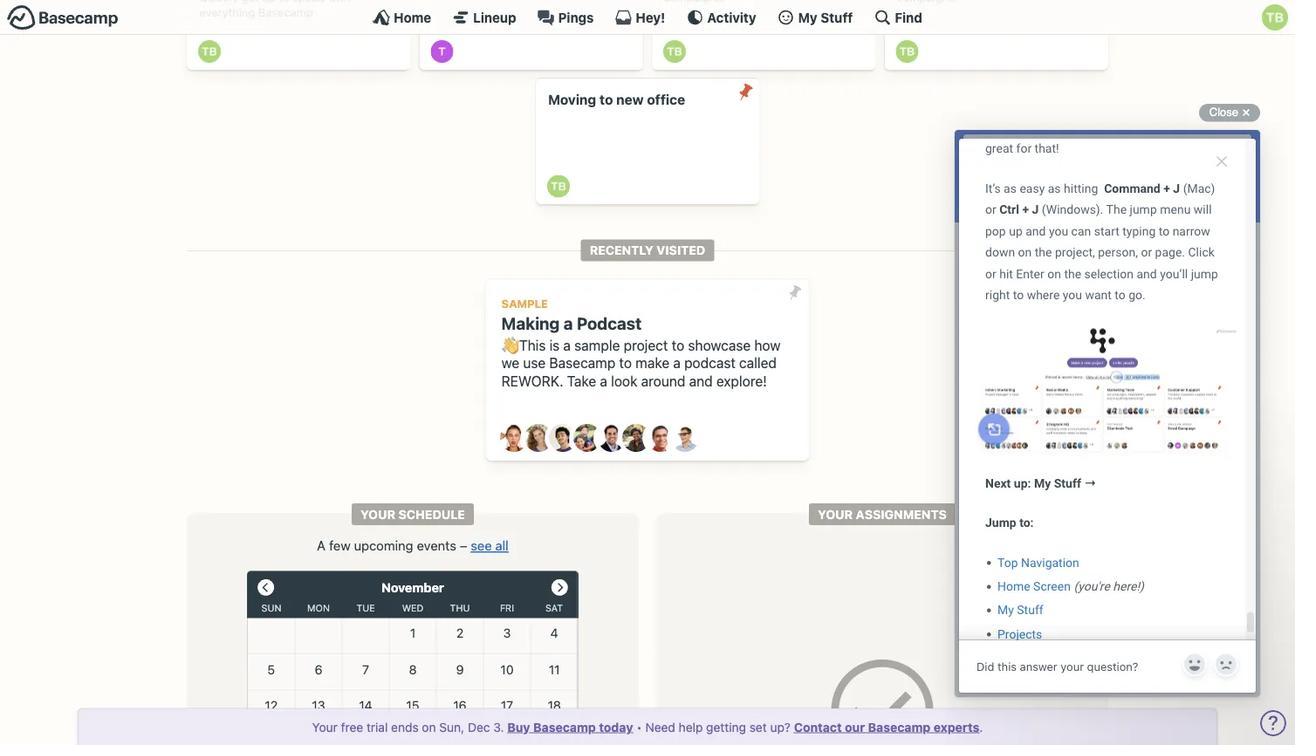 Task type: vqa. For each thing, say whether or not it's contained in the screenshot.
"I've"
no



Task type: describe. For each thing, give the bounding box(es) containing it.
see
[[471, 538, 492, 553]]

your free trial ends on sun, dec  3. buy basecamp today • need help getting set up? contact our basecamp experts .
[[312, 720, 983, 735]]

victor cooper image
[[671, 424, 699, 452]]

a right is
[[564, 337, 571, 353]]

switch accounts image
[[7, 4, 119, 31]]

getting
[[706, 720, 746, 735]]

ends
[[391, 720, 419, 735]]

help
[[679, 720, 703, 735]]

home link
[[373, 9, 432, 26]]

fri
[[500, 603, 514, 614]]

.
[[980, 720, 983, 735]]

take
[[567, 373, 597, 390]]

a right making
[[564, 313, 573, 333]]

rework.
[[502, 373, 564, 390]]

contact
[[794, 720, 842, 735]]

to inside quickly get up to speed with everything basecamp
[[279, 0, 289, 4]]

a up around
[[673, 355, 681, 372]]

•
[[637, 720, 642, 735]]

to right the project
[[672, 337, 685, 353]]

sample
[[502, 298, 548, 311]]

assignments
[[856, 507, 947, 522]]

👋
[[502, 337, 516, 353]]

lineup link
[[452, 9, 517, 26]]

activity link
[[687, 9, 757, 26]]

quickly
[[199, 0, 239, 4]]

project
[[624, 337, 668, 353]]

moving
[[548, 92, 597, 108]]

look
[[611, 373, 638, 390]]

recently
[[590, 243, 654, 258]]

close
[[1210, 106, 1239, 119]]

sat
[[546, 603, 563, 614]]

called
[[740, 355, 777, 372]]

making
[[502, 313, 560, 333]]

visited
[[657, 243, 706, 258]]

your assignments
[[818, 507, 947, 522]]

today
[[599, 720, 633, 735]]

on
[[422, 720, 436, 735]]

sample
[[575, 337, 620, 353]]

basecamp right "buy"
[[534, 720, 596, 735]]

free
[[341, 720, 363, 735]]

up
[[262, 0, 276, 4]]

buy
[[508, 720, 531, 735]]

basecamp inside quickly get up to speed with everything basecamp
[[258, 6, 313, 19]]

need
[[646, 720, 676, 735]]

basecamp right our
[[868, 720, 931, 735]]

0 horizontal spatial your
[[312, 720, 338, 735]]

sun
[[262, 603, 282, 614]]

tue
[[357, 603, 375, 614]]

home
[[394, 10, 432, 25]]

my stuff button
[[778, 9, 853, 26]]

jennifer young image
[[574, 424, 602, 452]]

how
[[755, 337, 781, 353]]

new
[[617, 92, 644, 108]]

podcast
[[577, 313, 642, 333]]

stuff
[[821, 10, 853, 25]]

events
[[417, 538, 457, 553]]

find button
[[874, 9, 923, 26]]

buy basecamp today link
[[508, 720, 633, 735]]

see all link
[[471, 538, 509, 553]]

close button
[[1199, 102, 1261, 123]]

tim burton image inside main element
[[1263, 4, 1289, 31]]

your for your schedule
[[361, 507, 396, 522]]

around
[[641, 373, 686, 390]]

find
[[895, 10, 923, 25]]

3.
[[494, 720, 504, 735]]

wed
[[402, 603, 424, 614]]

a
[[317, 538, 326, 553]]

make
[[636, 355, 670, 372]]

steve marsh image
[[647, 424, 675, 452]]

a few upcoming events – see all
[[317, 538, 509, 553]]



Task type: locate. For each thing, give the bounding box(es) containing it.
activity
[[708, 10, 757, 25]]

to inside the "moving to new office" link
[[600, 92, 613, 108]]

cheryl walters image
[[525, 424, 553, 452]]

get
[[242, 0, 259, 4]]

your
[[361, 507, 396, 522], [818, 507, 853, 522], [312, 720, 338, 735]]

your for your assignments
[[818, 507, 853, 522]]

tim burton image inside the "moving to new office" link
[[547, 175, 570, 198]]

use
[[523, 355, 546, 372]]

basecamp inside 'sample making a podcast 👋 this is a sample project to showcase how we use basecamp to make a podcast called rework. take a look around and explore!'
[[550, 355, 616, 372]]

your up upcoming
[[361, 507, 396, 522]]

dec
[[468, 720, 490, 735]]

main element
[[0, 0, 1296, 35]]

schedule
[[399, 507, 465, 522]]

and
[[689, 373, 713, 390]]

your schedule
[[361, 507, 465, 522]]

hey!
[[636, 10, 666, 25]]

is
[[550, 337, 560, 353]]

tim burton image inside quickly get up to speed with everything basecamp link
[[198, 40, 221, 63]]

quickly get up to speed with everything basecamp link
[[187, 0, 411, 70]]

up?
[[771, 720, 791, 735]]

my stuff
[[799, 10, 853, 25]]

jared davis image
[[549, 424, 577, 452]]

office
[[647, 92, 686, 108]]

we
[[502, 355, 520, 372]]

moving to new office
[[548, 92, 686, 108]]

speed
[[292, 0, 325, 4]]

pings button
[[537, 9, 594, 26]]

tim burton image
[[1263, 4, 1289, 31], [198, 40, 221, 63], [664, 40, 686, 63], [547, 175, 570, 198]]

basecamp
[[258, 6, 313, 19], [550, 355, 616, 372], [534, 720, 596, 735], [868, 720, 931, 735]]

hey! button
[[615, 9, 666, 26]]

trial
[[367, 720, 388, 735]]

None submit
[[732, 78, 760, 106], [782, 279, 809, 307], [732, 78, 760, 106], [782, 279, 809, 307]]

to right up
[[279, 0, 289, 4]]

1 horizontal spatial your
[[361, 507, 396, 522]]

josh fiske image
[[598, 424, 626, 452]]

moving to new office link
[[536, 78, 760, 204]]

a
[[564, 313, 573, 333], [564, 337, 571, 353], [673, 355, 681, 372], [600, 373, 608, 390]]

quickly get up to speed with everything basecamp
[[199, 0, 350, 19]]

cross small image
[[1236, 102, 1257, 123], [1236, 102, 1257, 123]]

sun,
[[439, 720, 465, 735]]

experts
[[934, 720, 980, 735]]

pings
[[558, 10, 594, 25]]

to
[[279, 0, 289, 4], [600, 92, 613, 108], [672, 337, 685, 353], [619, 355, 632, 372]]

basecamp up take
[[550, 355, 616, 372]]

podcast
[[685, 355, 736, 372]]

thu
[[450, 603, 470, 614]]

tim burton image
[[896, 40, 919, 63]]

–
[[460, 538, 467, 553]]

your left free
[[312, 720, 338, 735]]

mon
[[307, 603, 330, 614]]

everything
[[199, 6, 255, 19]]

nicole katz image
[[623, 424, 650, 452]]

upcoming
[[354, 538, 413, 553]]

recently visited
[[590, 243, 706, 258]]

showcase
[[688, 337, 751, 353]]

my
[[799, 10, 818, 25]]

a left look
[[600, 373, 608, 390]]

few
[[329, 538, 351, 553]]

basecamp down up
[[258, 6, 313, 19]]

to left new
[[600, 92, 613, 108]]

with
[[328, 0, 350, 4]]

our
[[845, 720, 865, 735]]

lineup
[[473, 10, 517, 25]]

november
[[382, 581, 444, 595]]

sample making a podcast 👋 this is a sample project to showcase how we use basecamp to make a podcast called rework. take a look around and explore!
[[502, 298, 781, 390]]

contact our basecamp experts link
[[794, 720, 980, 735]]

all
[[496, 538, 509, 553]]

terry image
[[431, 40, 454, 63]]

annie bryan image
[[500, 424, 528, 452]]

2 horizontal spatial your
[[818, 507, 853, 522]]

this
[[519, 337, 546, 353]]

your left assignments
[[818, 507, 853, 522]]

explore!
[[717, 373, 767, 390]]

to up look
[[619, 355, 632, 372]]

set
[[750, 720, 767, 735]]



